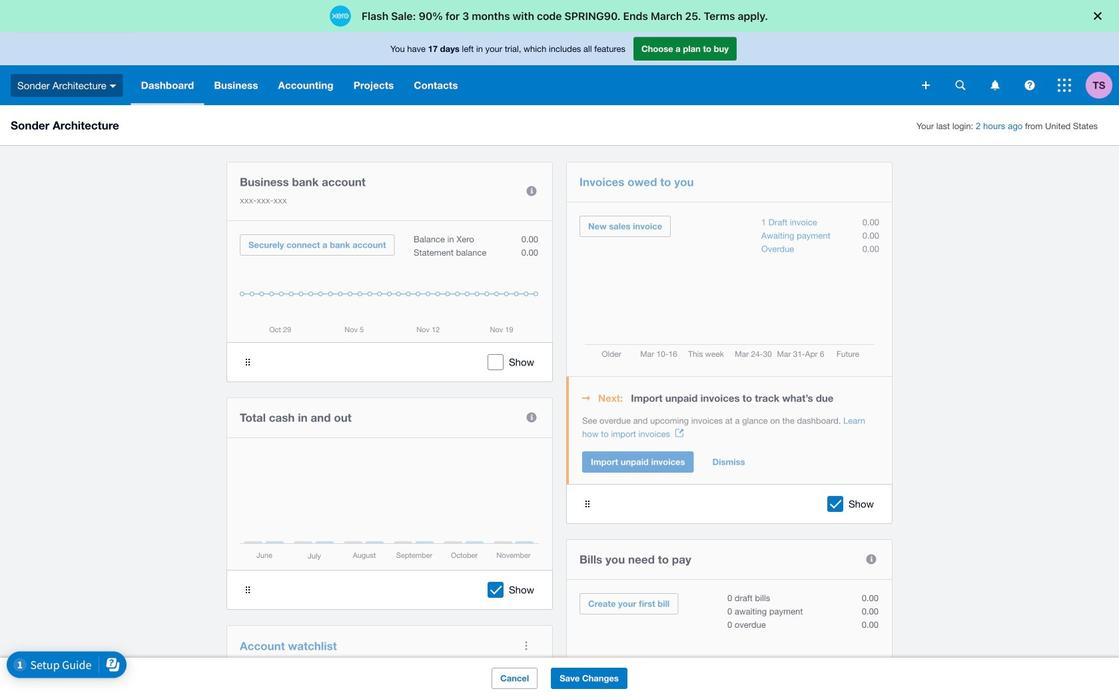 Task type: describe. For each thing, give the bounding box(es) containing it.
panel body document
[[583, 415, 880, 441]]

opens in a new tab image
[[676, 430, 684, 438]]

1 horizontal spatial svg image
[[1025, 80, 1035, 90]]



Task type: vqa. For each thing, say whether or not it's contained in the screenshot.
first 4 from left
no



Task type: locate. For each thing, give the bounding box(es) containing it.
dialog
[[0, 0, 1120, 32]]

svg image
[[1058, 79, 1072, 92], [956, 80, 966, 90], [991, 80, 1000, 90], [110, 84, 116, 88]]

0 horizontal spatial svg image
[[922, 81, 930, 89]]

banner
[[0, 32, 1120, 105]]

svg image
[[1025, 80, 1035, 90], [922, 81, 930, 89]]



